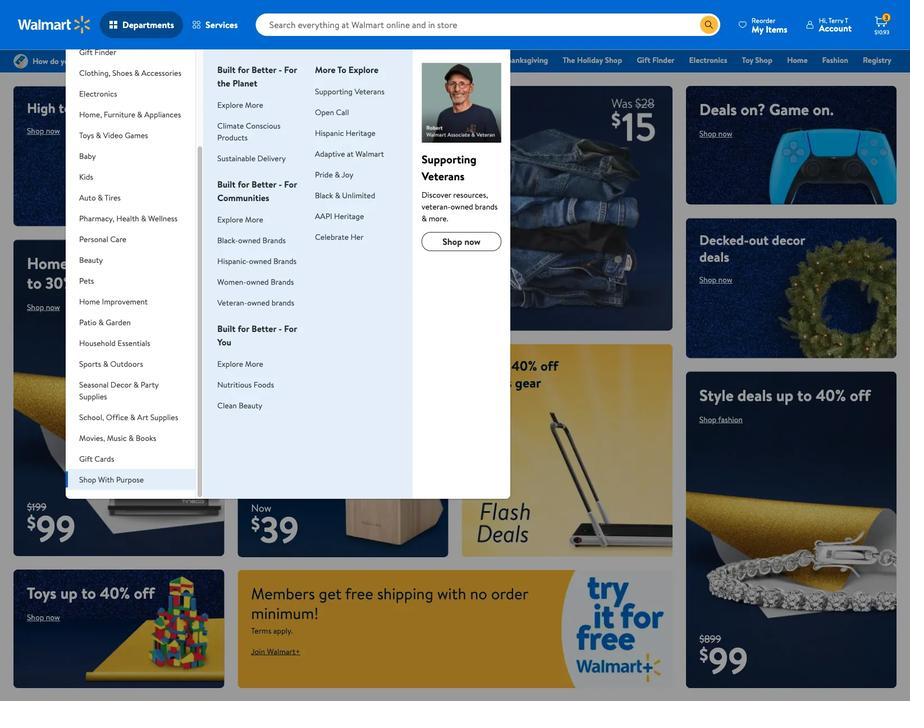 Task type: locate. For each thing, give the bounding box(es) containing it.
personal
[[79, 233, 108, 244]]

electronics inside "link"
[[690, 54, 728, 65]]

deals right friday
[[386, 54, 404, 65]]

0 vertical spatial brands
[[263, 235, 286, 246]]

0 vertical spatial deals
[[386, 54, 404, 65]]

built up you
[[217, 322, 236, 335]]

beauty inside beauty dropdown button
[[79, 254, 103, 265]]

shop fashion
[[700, 414, 743, 425]]

gift finder for gift finder dropdown button
[[79, 46, 116, 57]]

1 vertical spatial supporting
[[422, 151, 477, 167]]

black left friday
[[342, 54, 361, 65]]

0 vertical spatial toys
[[79, 130, 94, 140]]

explore more down communities
[[217, 214, 263, 225]]

better inside built for better - for communities
[[252, 178, 277, 190]]

delivery
[[258, 153, 286, 163]]

for inside built for better - for the planet
[[284, 63, 297, 76]]

shop now for decked-out decor deals
[[700, 274, 733, 285]]

walmart+
[[859, 70, 892, 81], [267, 646, 300, 657]]

deals left out
[[700, 247, 730, 266]]

0 vertical spatial for
[[284, 63, 297, 76]]

& right music
[[129, 432, 134, 443]]

gift finder up clothing,
[[79, 46, 116, 57]]

women-
[[217, 276, 246, 287]]

3 explore more link from the top
[[217, 358, 263, 369]]

baby button
[[66, 146, 196, 166]]

shop now for high tech gifts, huge savings
[[27, 125, 60, 136]]

built
[[217, 63, 236, 76], [217, 178, 236, 190], [217, 322, 236, 335]]

1 vertical spatial electronics
[[79, 88, 117, 99]]

black-owned brands
[[217, 235, 286, 246]]

finder for gift finder link
[[653, 54, 675, 65]]

up
[[476, 357, 493, 375]]

1 built from the top
[[217, 63, 236, 76]]

gift cards button
[[66, 448, 196, 469]]

99 for $899 $ 99
[[709, 635, 749, 685]]

0 horizontal spatial 99
[[36, 503, 76, 553]]

registry link
[[858, 54, 897, 66]]

built up communities
[[217, 178, 236, 190]]

at
[[347, 148, 354, 159]]

0 vertical spatial for
[[238, 63, 250, 76]]

owned down women-owned brands
[[247, 297, 270, 308]]

veterans for supporting veterans discover resources, veteran-owned brands & more.
[[422, 168, 465, 184]]

explore for built for better - for the planet
[[217, 99, 243, 110]]

deals inside home deals up to 30% off
[[72, 252, 107, 274]]

sports & outdoors
[[79, 358, 143, 369]]

electronics down clothing,
[[79, 88, 117, 99]]

deals for $199 $ 99
[[72, 252, 107, 274]]

1 - from the top
[[279, 63, 282, 76]]

beauty down personal
[[79, 254, 103, 265]]

& left the art
[[130, 412, 135, 423]]

gift finder link
[[632, 54, 680, 66]]

$
[[27, 510, 36, 535], [251, 511, 260, 536], [700, 642, 709, 667]]

shop now link for toys up to 40% off
[[27, 612, 60, 623]]

1 vertical spatial brands
[[274, 255, 297, 266]]

now for high tech gifts, huge savings
[[46, 125, 60, 136]]

veterans inside supporting veterans discover resources, veteran-owned brands & more.
[[422, 168, 465, 184]]

supplies right the art
[[150, 412, 178, 423]]

explore up black- in the left of the page
[[217, 214, 243, 225]]

was dollar $199, now dollar 99 group
[[13, 500, 76, 556]]

1 horizontal spatial toys
[[79, 130, 94, 140]]

gift for gift finder link
[[637, 54, 651, 65]]

shop fashion link
[[700, 414, 743, 425]]

black down 'pride'
[[315, 190, 333, 201]]

1 vertical spatial veterans
[[422, 168, 465, 184]]

games
[[125, 130, 148, 140]]

foods
[[254, 379, 274, 390]]

1 horizontal spatial $
[[251, 511, 260, 536]]

shop now for toys up to 40% off
[[27, 612, 60, 623]]

essentials
[[456, 54, 489, 65], [118, 337, 150, 348]]

built for better - for you
[[217, 322, 297, 348]]

1 vertical spatial walmart+
[[267, 646, 300, 657]]

supporting up open call
[[315, 86, 353, 97]]

to inside home deals up to 30% off
[[27, 272, 42, 294]]

1 vertical spatial black
[[315, 190, 333, 201]]

for down the veteran-owned brands
[[284, 322, 297, 335]]

1 horizontal spatial 99
[[709, 635, 749, 685]]

supporting veterans
[[315, 86, 385, 97]]

heritage for aapi heritage
[[334, 210, 364, 221]]

clean beauty link
[[217, 400, 263, 411]]

electronics link
[[685, 54, 733, 66]]

sustainable delivery
[[217, 153, 286, 163]]

2 for from the top
[[284, 178, 297, 190]]

2 horizontal spatial up
[[777, 384, 794, 406]]

3 - from the top
[[279, 322, 282, 335]]

1 vertical spatial explore more
[[217, 214, 263, 225]]

clean
[[217, 400, 237, 411]]

owned for veteran-owned brands
[[247, 297, 270, 308]]

shop now link for home deals are served
[[251, 384, 284, 394]]

2 vertical spatial better
[[252, 322, 277, 335]]

more up black-owned brands at top
[[245, 214, 263, 225]]

& left party
[[134, 379, 139, 390]]

supporting up "discover"
[[422, 151, 477, 167]]

for inside built for better - for the planet
[[238, 63, 250, 76]]

fashion
[[823, 54, 849, 65]]

veterans up "discover"
[[422, 168, 465, 184]]

up for $199 $ 99
[[111, 252, 128, 274]]

0 vertical spatial -
[[279, 63, 282, 76]]

owned up hispanic-owned brands "link"
[[238, 235, 261, 246]]

veterans down more to explore
[[355, 86, 385, 97]]

1 vertical spatial built
[[217, 178, 236, 190]]

0 horizontal spatial veterans
[[355, 86, 385, 97]]

1 vertical spatial toys
[[27, 582, 57, 604]]

0 horizontal spatial black
[[315, 190, 333, 201]]

explore more link up "nutritious foods"
[[217, 358, 263, 369]]

thanksgiving link
[[499, 54, 554, 66]]

the
[[217, 77, 231, 89]]

1 vertical spatial explore more link
[[217, 214, 263, 225]]

& inside "dropdown button"
[[141, 213, 146, 224]]

explore more link down communities
[[217, 214, 263, 225]]

40% inside up to 40% off sports gear
[[512, 357, 538, 375]]

0 vertical spatial walmart+
[[859, 70, 892, 81]]

for up planet
[[238, 63, 250, 76]]

gift left the cards
[[79, 453, 93, 464]]

communities
[[217, 192, 269, 204]]

household essentials
[[79, 337, 150, 348]]

1 vertical spatial for
[[284, 178, 297, 190]]

clothing,
[[79, 67, 111, 78]]

0 vertical spatial 99
[[36, 503, 76, 553]]

owned for hispanic-owned brands
[[249, 255, 272, 266]]

explore up nutritious
[[217, 358, 243, 369]]

high
[[27, 98, 56, 117]]

women-owned brands link
[[217, 276, 294, 287]]

toys up to 40% off
[[27, 582, 155, 604]]

you
[[217, 336, 231, 348]]

1 for from the top
[[284, 63, 297, 76]]

gift finder left the electronics "link"
[[637, 54, 675, 65]]

1 vertical spatial 99
[[709, 635, 749, 685]]

more up "nutritious foods"
[[245, 358, 263, 369]]

up inside home deals up to 30% off
[[111, 252, 128, 274]]

1 explore more from the top
[[217, 99, 263, 110]]

gift for gift finder dropdown button
[[79, 46, 93, 57]]

0 vertical spatial heritage
[[346, 127, 376, 138]]

2 built from the top
[[217, 178, 236, 190]]

0 horizontal spatial 40%
[[100, 582, 130, 604]]

home inside home deals up to 30% off
[[27, 252, 68, 274]]

for down veteran-
[[238, 322, 250, 335]]

0 vertical spatial up
[[111, 252, 128, 274]]

& left tires on the left of the page
[[98, 192, 103, 203]]

brands up women-owned brands
[[274, 255, 297, 266]]

shop now link for save big!
[[251, 299, 303, 317]]

gift for gift cards dropdown button
[[79, 453, 93, 464]]

for for built for better - for communities
[[284, 178, 297, 190]]

now for save big!
[[279, 303, 294, 314]]

3 for from the top
[[284, 322, 297, 335]]

explore more link
[[217, 99, 263, 110], [217, 214, 263, 225], [217, 358, 263, 369]]

explore more link for the
[[217, 99, 263, 110]]

2 - from the top
[[279, 178, 282, 190]]

hispanic-
[[217, 255, 249, 266]]

& up aapi heritage link
[[335, 190, 340, 201]]

shop now for deals on? game on.
[[700, 128, 733, 139]]

toys inside toys & video games dropdown button
[[79, 130, 94, 140]]

1 vertical spatial -
[[279, 178, 282, 190]]

& right health
[[141, 213, 146, 224]]

walmart+ down registry
[[859, 70, 892, 81]]

shop now link for decked-out decor deals
[[700, 274, 733, 285]]

now dollar 39 null group
[[238, 501, 299, 557]]

more left to
[[315, 63, 336, 76]]

0 vertical spatial veterans
[[355, 86, 385, 97]]

& inside seasonal decor & party supplies
[[134, 379, 139, 390]]

better up communities
[[252, 178, 277, 190]]

built up the
[[217, 63, 236, 76]]

off inside up to 40% off sports gear
[[541, 357, 559, 375]]

99 inside $899 $ 99
[[709, 635, 749, 685]]

better up planet
[[252, 63, 277, 76]]

up
[[111, 252, 128, 274], [777, 384, 794, 406], [60, 582, 78, 604]]

- inside built for better - for communities
[[279, 178, 282, 190]]

patio & garden button
[[66, 312, 196, 333]]

essentials inside dropdown button
[[118, 337, 150, 348]]

2 vertical spatial 40%
[[100, 582, 130, 604]]

2 vertical spatial -
[[279, 322, 282, 335]]

sustainable
[[217, 153, 256, 163]]

beauty
[[79, 254, 103, 265], [239, 400, 263, 411]]

1 horizontal spatial gift finder
[[637, 54, 675, 65]]

explore more down planet
[[217, 99, 263, 110]]

heritage up walmart
[[346, 127, 376, 138]]

&
[[448, 54, 454, 65], [134, 67, 140, 78], [137, 109, 143, 120], [96, 130, 101, 140], [335, 169, 340, 180], [335, 190, 340, 201], [98, 192, 103, 203], [141, 213, 146, 224], [422, 213, 427, 224], [99, 317, 104, 328], [103, 358, 108, 369], [134, 379, 139, 390], [130, 412, 135, 423], [129, 432, 134, 443]]

1 explore more link from the top
[[217, 99, 263, 110]]

better inside the built for better - for you
[[252, 322, 277, 335]]

deals up fashion
[[738, 384, 773, 406]]

registry
[[864, 54, 892, 65]]

finder for gift finder dropdown button
[[95, 46, 116, 57]]

personal care
[[79, 233, 127, 244]]

0 vertical spatial supporting
[[315, 86, 353, 97]]

0 vertical spatial black
[[342, 54, 361, 65]]

better
[[252, 63, 277, 76], [252, 178, 277, 190], [252, 322, 277, 335]]

clothing, shoes & accessories
[[79, 67, 182, 78]]

0 vertical spatial explore more
[[217, 99, 263, 110]]

0 horizontal spatial beauty
[[79, 254, 103, 265]]

1 horizontal spatial black
[[342, 54, 361, 65]]

electronics inside dropdown button
[[79, 88, 117, 99]]

0 vertical spatial electronics
[[690, 54, 728, 65]]

owned for black-owned brands
[[238, 235, 261, 246]]

for down delivery
[[284, 178, 297, 190]]

0 horizontal spatial electronics
[[79, 88, 117, 99]]

for inside the built for better - for you
[[238, 322, 250, 335]]

0 horizontal spatial walmart+
[[267, 646, 300, 657]]

out
[[749, 230, 769, 249]]

99 inside $199 $ 99
[[36, 503, 76, 553]]

2 better from the top
[[252, 178, 277, 190]]

deals up pets
[[72, 252, 107, 274]]

electronics for the electronics dropdown button
[[79, 88, 117, 99]]

for inside the built for better - for you
[[284, 322, 297, 335]]

household essentials button
[[66, 333, 196, 353]]

one
[[806, 70, 823, 81]]

3 better from the top
[[252, 322, 277, 335]]

aapi
[[315, 210, 332, 221]]

$ inside $199 $ 99
[[27, 510, 36, 535]]

supplies down seasonal
[[79, 391, 107, 402]]

shoes
[[112, 67, 133, 78]]

walmart+ link
[[854, 70, 897, 82]]

0 horizontal spatial up
[[60, 582, 78, 604]]

supplies inside school, office & art supplies dropdown button
[[150, 412, 178, 423]]

1 horizontal spatial supporting
[[422, 151, 477, 167]]

& left joy
[[335, 169, 340, 180]]

deals for now $ 39
[[290, 357, 320, 375]]

electronics down the search icon
[[690, 54, 728, 65]]

1 vertical spatial heritage
[[334, 210, 364, 221]]

deals inside decked-out decor deals
[[700, 247, 730, 266]]

0 vertical spatial 40%
[[512, 357, 538, 375]]

better down veteran-owned brands link
[[252, 322, 277, 335]]

for up communities
[[238, 178, 250, 190]]

1 better from the top
[[252, 63, 277, 76]]

supplies inside seasonal decor & party supplies
[[79, 391, 107, 402]]

0 horizontal spatial gift finder
[[79, 46, 116, 57]]

1 horizontal spatial electronics
[[690, 54, 728, 65]]

0 horizontal spatial essentials
[[118, 337, 150, 348]]

more up conscious
[[245, 99, 263, 110]]

0 vertical spatial explore more link
[[217, 99, 263, 110]]

veteran-owned brands
[[217, 297, 294, 308]]

essentials down search search field
[[456, 54, 489, 65]]

owned down hispanic-owned brands in the left of the page
[[246, 276, 269, 287]]

built inside built for better - for the planet
[[217, 63, 236, 76]]

women-owned brands
[[217, 276, 294, 287]]

gift up clothing,
[[79, 46, 93, 57]]

1 vertical spatial deals
[[700, 98, 737, 120]]

for inside built for better - for communities
[[284, 178, 297, 190]]

3 built from the top
[[217, 322, 236, 335]]

explore more
[[217, 99, 263, 110], [217, 214, 263, 225], [217, 358, 263, 369]]

hi, terry t account
[[820, 15, 852, 34]]

reorder
[[752, 15, 776, 25]]

shop now for home deals are served
[[251, 384, 284, 394]]

Search search field
[[256, 13, 721, 36]]

- inside built for better - for the planet
[[279, 63, 282, 76]]

for
[[238, 63, 250, 76], [238, 178, 250, 190], [238, 322, 250, 335]]

black for black & unlimited
[[315, 190, 333, 201]]

black-
[[217, 235, 238, 246]]

brands up hispanic-owned brands in the left of the page
[[263, 235, 286, 246]]

2 explore more from the top
[[217, 214, 263, 225]]

2 vertical spatial for
[[284, 322, 297, 335]]

& right sports
[[103, 358, 108, 369]]

2 for from the top
[[238, 178, 250, 190]]

nutritious foods
[[217, 379, 274, 390]]

& left more.
[[422, 213, 427, 224]]

- for built for better - for the planet
[[279, 63, 282, 76]]

electronics
[[690, 54, 728, 65], [79, 88, 117, 99]]

1 horizontal spatial 40%
[[512, 357, 538, 375]]

search icon image
[[705, 20, 714, 29]]

supporting
[[315, 86, 353, 97], [422, 151, 477, 167]]

- for built for better - for communities
[[279, 178, 282, 190]]

0 horizontal spatial finder
[[95, 46, 116, 57]]

2 vertical spatial explore more
[[217, 358, 263, 369]]

heritage down black & unlimited "link"
[[334, 210, 364, 221]]

toys for toys & video games
[[79, 130, 94, 140]]

brands down women-owned brands
[[272, 297, 294, 308]]

1 vertical spatial up
[[777, 384, 794, 406]]

more.
[[429, 213, 449, 224]]

grocery
[[419, 54, 446, 65]]

brands down hispanic-owned brands in the left of the page
[[271, 276, 294, 287]]

supporting inside supporting veterans discover resources, veteran-owned brands & more.
[[422, 151, 477, 167]]

2 vertical spatial up
[[60, 582, 78, 604]]

& left video
[[96, 130, 101, 140]]

built for you
[[217, 322, 236, 335]]

1 vertical spatial better
[[252, 178, 277, 190]]

join
[[251, 646, 265, 657]]

1 for from the top
[[238, 63, 250, 76]]

1 horizontal spatial supplies
[[150, 412, 178, 423]]

built inside built for better - for communities
[[217, 178, 236, 190]]

1 horizontal spatial brands
[[475, 201, 498, 212]]

pets button
[[66, 270, 196, 291]]

on?
[[741, 98, 766, 120]]

1 vertical spatial beauty
[[239, 400, 263, 411]]

shipping
[[377, 582, 434, 604]]

0 vertical spatial better
[[252, 63, 277, 76]]

$ inside $899 $ 99
[[700, 642, 709, 667]]

0 horizontal spatial supporting
[[315, 86, 353, 97]]

0 vertical spatial supplies
[[79, 391, 107, 402]]

for left to
[[284, 63, 297, 76]]

gift right the holiday shop
[[637, 54, 651, 65]]

2 vertical spatial explore more link
[[217, 358, 263, 369]]

1 horizontal spatial finder
[[653, 54, 675, 65]]

explore more link down planet
[[217, 99, 263, 110]]

better inside built for better - for the planet
[[252, 63, 277, 76]]

1 horizontal spatial up
[[111, 252, 128, 274]]

$ inside now $ 39
[[251, 511, 260, 536]]

3 for from the top
[[238, 322, 250, 335]]

walmart+ down apply.
[[267, 646, 300, 657]]

with
[[98, 474, 114, 485]]

supplies for school, office & art supplies
[[150, 412, 178, 423]]

members get free shipping with no order minimum! terms apply.
[[251, 582, 529, 636]]

1 horizontal spatial veterans
[[422, 168, 465, 184]]

1 horizontal spatial essentials
[[456, 54, 489, 65]]

2 vertical spatial for
[[238, 322, 250, 335]]

0 horizontal spatial supplies
[[79, 391, 107, 402]]

brands down the 'resources,'
[[475, 201, 498, 212]]

deals left the on?
[[700, 98, 737, 120]]

built for the
[[217, 63, 236, 76]]

2 vertical spatial brands
[[271, 276, 294, 287]]

1 vertical spatial for
[[238, 178, 250, 190]]

brands for women-owned brands
[[271, 276, 294, 287]]

1 vertical spatial brands
[[272, 297, 294, 308]]

to
[[27, 272, 42, 294], [496, 357, 508, 375], [798, 384, 813, 406], [81, 582, 96, 604]]

for for you
[[238, 322, 250, 335]]

- for built for better - for you
[[279, 322, 282, 335]]

finder up clothing,
[[95, 46, 116, 57]]

3 explore more from the top
[[217, 358, 263, 369]]

toy shop
[[742, 54, 773, 65]]

2 horizontal spatial $
[[700, 642, 709, 667]]

nutritious
[[217, 379, 252, 390]]

& inside supporting veterans discover resources, veteran-owned brands & more.
[[422, 213, 427, 224]]

0 vertical spatial built
[[217, 63, 236, 76]]

99 for $199 $ 99
[[36, 503, 76, 553]]

now
[[46, 125, 60, 136], [719, 128, 733, 139], [465, 235, 481, 248], [719, 274, 733, 285], [46, 301, 60, 312], [279, 303, 294, 314], [270, 384, 284, 394], [495, 400, 509, 411], [46, 612, 60, 623]]

to
[[338, 63, 347, 76]]

0 horizontal spatial deals
[[386, 54, 404, 65]]

0 vertical spatial brands
[[475, 201, 498, 212]]

home for home
[[788, 54, 808, 65]]

0 horizontal spatial $
[[27, 510, 36, 535]]

supporting veterans discover resources, veteran-owned brands & more.
[[422, 151, 498, 224]]

black friday deals
[[342, 54, 404, 65]]

one debit link
[[801, 70, 849, 82]]

party
[[141, 379, 159, 390]]

high tech gifts, huge savings
[[27, 98, 197, 117]]

2 vertical spatial built
[[217, 322, 236, 335]]

deals left are
[[290, 357, 320, 375]]

save
[[251, 244, 314, 288]]

beauty down "nutritious foods"
[[239, 400, 263, 411]]

explore more up "nutritious foods"
[[217, 358, 263, 369]]

supporting for supporting veterans
[[315, 86, 353, 97]]

adaptive at walmart
[[315, 148, 384, 159]]

finder inside dropdown button
[[95, 46, 116, 57]]

1 vertical spatial supplies
[[150, 412, 178, 423]]

owned down the 'resources,'
[[451, 201, 473, 212]]

explore up climate
[[217, 99, 243, 110]]

essentials down patio & garden dropdown button
[[118, 337, 150, 348]]

gift finder inside dropdown button
[[79, 46, 116, 57]]

2 horizontal spatial 40%
[[816, 384, 847, 406]]

aapi heritage link
[[315, 210, 364, 221]]

owned up women-owned brands
[[249, 255, 272, 266]]

for inside built for better - for communities
[[238, 178, 250, 190]]

gift
[[79, 46, 93, 57], [637, 54, 651, 65], [79, 453, 93, 464]]

pride & joy
[[315, 169, 354, 180]]

0 vertical spatial beauty
[[79, 254, 103, 265]]

- inside the built for better - for you
[[279, 322, 282, 335]]

for for built for better - for you
[[284, 322, 297, 335]]

1 vertical spatial essentials
[[118, 337, 150, 348]]

home inside 'dropdown button'
[[79, 296, 100, 307]]

built inside the built for better - for you
[[217, 322, 236, 335]]

departments button
[[100, 11, 183, 38]]

finder left the electronics "link"
[[653, 54, 675, 65]]

0 horizontal spatial toys
[[27, 582, 57, 604]]

Walmart Site-Wide search field
[[256, 13, 721, 36]]

beauty button
[[66, 249, 196, 270]]

2 explore more link from the top
[[217, 214, 263, 225]]

1 vertical spatial 40%
[[816, 384, 847, 406]]

better for you
[[252, 322, 277, 335]]



Task type: vqa. For each thing, say whether or not it's contained in the screenshot.
40mg
no



Task type: describe. For each thing, give the bounding box(es) containing it.
debit
[[825, 70, 844, 81]]

reorder my items
[[752, 15, 788, 35]]

wellness
[[148, 213, 178, 224]]

toys for toys up to 40% off
[[27, 582, 57, 604]]

supporting for supporting veterans discover resources, veteran-owned brands & more.
[[422, 151, 477, 167]]

explore for built for better - for communities
[[217, 214, 243, 225]]

$10.93
[[875, 28, 890, 36]]

better for communities
[[252, 178, 277, 190]]

now for deals on? game on.
[[719, 128, 733, 139]]

open call
[[315, 106, 349, 117]]

products
[[217, 132, 248, 143]]

services
[[206, 19, 238, 31]]

1 horizontal spatial walmart+
[[859, 70, 892, 81]]

discover
[[422, 189, 452, 200]]

aapi heritage
[[315, 210, 364, 221]]

services button
[[183, 11, 247, 38]]

shop now for save big!
[[260, 303, 294, 314]]

walmart image
[[18, 16, 91, 34]]

auto & tires
[[79, 192, 121, 203]]

black-owned brands link
[[217, 235, 286, 246]]

hispanic-owned brands
[[217, 255, 297, 266]]

care
[[110, 233, 127, 244]]

explore more link for you
[[217, 358, 263, 369]]

now for home deals up to 30% off
[[46, 301, 60, 312]]

now $ 39
[[251, 501, 299, 554]]

seasonal decor & party supplies button
[[66, 374, 196, 407]]

home, furniture & appliances
[[79, 109, 181, 120]]

fashion link
[[818, 54, 854, 66]]

explore right to
[[349, 63, 379, 76]]

more for built for better - for the planet
[[245, 99, 263, 110]]

hispanic-owned brands link
[[217, 255, 297, 266]]

pharmacy, health & wellness
[[79, 213, 178, 224]]

explore more for you
[[217, 358, 263, 369]]

my
[[752, 23, 764, 35]]

thanksgiving
[[504, 54, 549, 65]]

art
[[137, 412, 149, 423]]

$199 $ 99
[[27, 500, 76, 553]]

$ for $199 $ 99
[[27, 510, 36, 535]]

to inside up to 40% off sports gear
[[496, 357, 508, 375]]

shop now for home deals up to 30% off
[[27, 301, 60, 312]]

black for black friday deals
[[342, 54, 361, 65]]

celebrate
[[315, 231, 349, 242]]

shop with purpose image
[[422, 63, 502, 143]]

& right shoes
[[134, 67, 140, 78]]

now for home deals are served
[[270, 384, 284, 394]]

cards
[[95, 453, 114, 464]]

personal care button
[[66, 229, 196, 249]]

& inside dropdown button
[[96, 130, 101, 140]]

style
[[700, 384, 734, 406]]

toys & video games
[[79, 130, 148, 140]]

pride & joy link
[[315, 169, 354, 180]]

brands inside supporting veterans discover resources, veteran-owned brands & more.
[[475, 201, 498, 212]]

gift finder for gift finder link
[[637, 54, 675, 65]]

walmart
[[356, 148, 384, 159]]

supplies for seasonal decor & party supplies
[[79, 391, 107, 402]]

$ for $899 $ 99
[[700, 642, 709, 667]]

nutritious foods link
[[217, 379, 274, 390]]

pharmacy,
[[79, 213, 115, 224]]

$ for now $ 39
[[251, 511, 260, 536]]

& right furniture
[[137, 109, 143, 120]]

decked-out decor deals
[[700, 230, 806, 266]]

electronics for the electronics "link"
[[690, 54, 728, 65]]

join walmart+
[[251, 646, 300, 657]]

household
[[79, 337, 116, 348]]

$899
[[700, 632, 722, 646]]

shop now link for high tech gifts, huge savings
[[27, 125, 60, 136]]

shop inside dropdown button
[[79, 474, 96, 485]]

terry
[[829, 15, 844, 25]]

shop now link for deals on? game on.
[[700, 128, 733, 139]]

home improvement
[[79, 296, 148, 307]]

pride
[[315, 169, 333, 180]]

apply.
[[273, 625, 293, 636]]

decor
[[111, 379, 132, 390]]

home for home deals are served
[[251, 357, 287, 375]]

accessories
[[142, 67, 182, 78]]

shop now link for home deals up to 30% off
[[27, 301, 60, 312]]

deals on? game on.
[[700, 98, 834, 120]]

account
[[820, 22, 852, 34]]

better for the
[[252, 63, 277, 76]]

home for home improvement
[[79, 296, 100, 307]]

the holiday shop link
[[558, 54, 628, 66]]

t
[[845, 15, 849, 25]]

now for toys up to 40% off
[[46, 612, 60, 623]]

school,
[[79, 412, 104, 423]]

more for built for better - for you
[[245, 358, 263, 369]]

for for built for better - for the planet
[[284, 63, 297, 76]]

electronics button
[[66, 83, 196, 104]]

explore more link for communities
[[217, 214, 263, 225]]

built for better - for communities
[[217, 178, 297, 204]]

& right grocery
[[448, 54, 454, 65]]

fashion
[[719, 414, 743, 425]]

hispanic heritage link
[[315, 127, 376, 138]]

brands for black-owned brands
[[263, 235, 286, 246]]

clothing, shoes & accessories button
[[66, 62, 196, 83]]

for for communities
[[238, 178, 250, 190]]

savings
[[155, 98, 197, 117]]

climate conscious products link
[[217, 120, 281, 143]]

movies, music & books
[[79, 432, 156, 443]]

owned for women-owned brands
[[246, 276, 269, 287]]

order
[[491, 582, 529, 604]]

1 horizontal spatial deals
[[700, 98, 737, 120]]

friday
[[363, 54, 384, 65]]

outdoors
[[110, 358, 143, 369]]

members
[[251, 582, 315, 604]]

explore more for the
[[217, 99, 263, 110]]

explore more for communities
[[217, 214, 263, 225]]

adaptive
[[315, 148, 345, 159]]

off inside home deals up to 30% off
[[78, 272, 99, 294]]

veterans for supporting veterans
[[355, 86, 385, 97]]

0 horizontal spatial brands
[[272, 297, 294, 308]]

heritage for hispanic heritage
[[346, 127, 376, 138]]

explore for built for better - for you
[[217, 358, 243, 369]]

for for the
[[238, 63, 250, 76]]

terms
[[251, 625, 272, 636]]

home deals up to 30% off
[[27, 252, 128, 294]]

appliances
[[144, 109, 181, 120]]

built for communities
[[217, 178, 236, 190]]

more for built for better - for communities
[[245, 214, 263, 225]]

game
[[770, 98, 810, 120]]

up for $899 $ 99
[[777, 384, 794, 406]]

save big!
[[251, 244, 372, 288]]

shop with purpose button
[[66, 469, 196, 490]]

gift finder button
[[66, 42, 196, 62]]

purpose
[[116, 474, 144, 485]]

movies,
[[79, 432, 105, 443]]

0 vertical spatial essentials
[[456, 54, 489, 65]]

$899 $ 99
[[700, 632, 749, 685]]

garden
[[106, 317, 131, 328]]

departments
[[122, 19, 174, 31]]

minimum!
[[251, 602, 319, 624]]

$199
[[27, 500, 46, 514]]

veteran-owned brands link
[[217, 297, 294, 308]]

home for home deals up to 30% off
[[27, 252, 68, 274]]

1 horizontal spatial beauty
[[239, 400, 263, 411]]

brands for hispanic-owned brands
[[274, 255, 297, 266]]

office
[[106, 412, 128, 423]]

served
[[345, 357, 383, 375]]

school, office & art supplies button
[[66, 407, 196, 428]]

& right patio
[[99, 317, 104, 328]]

pets
[[79, 275, 94, 286]]

deals for $899 $ 99
[[738, 384, 773, 406]]

39
[[260, 504, 299, 554]]

now for decked-out decor deals
[[719, 274, 733, 285]]

auto
[[79, 192, 96, 203]]

was dollar $899, now dollar 99 group
[[686, 632, 749, 688]]

owned inside supporting veterans discover resources, veteran-owned brands & more.
[[451, 201, 473, 212]]

up to 40% off sports gear
[[476, 357, 559, 392]]



